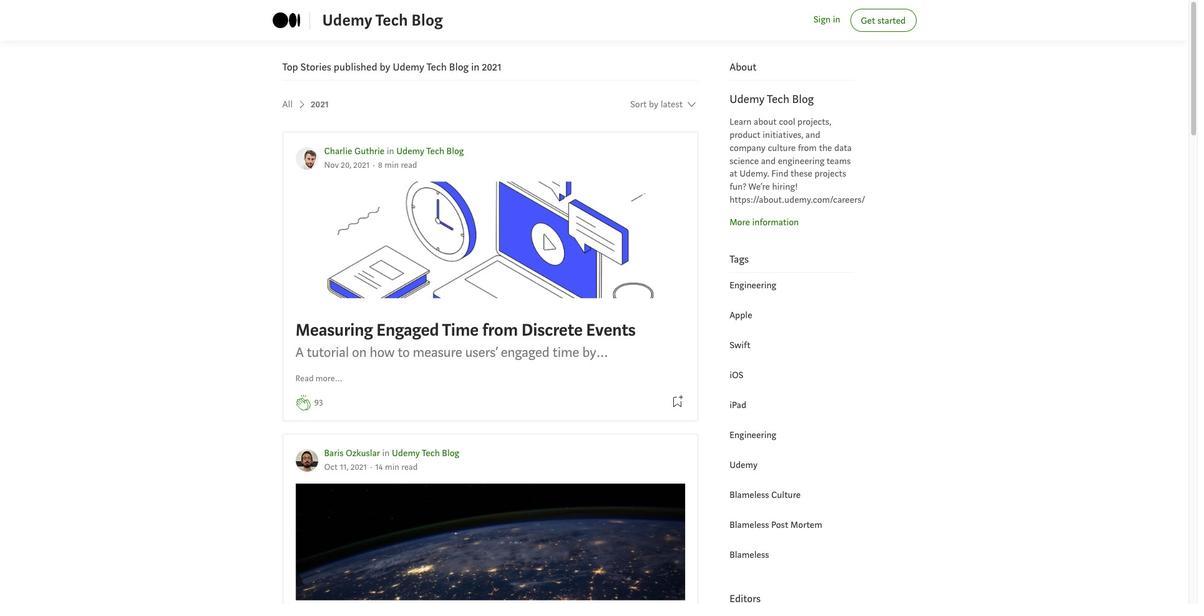 Task type: describe. For each thing, give the bounding box(es) containing it.
udemy right published
[[393, 61, 424, 74]]

udemy up published
[[322, 10, 372, 31]]

read more… link
[[295, 373, 343, 386]]

engaged
[[501, 343, 549, 361]]

udemy up 8 min read image
[[396, 146, 424, 157]]

all
[[282, 99, 293, 111]]

swift link
[[730, 339, 751, 351]]

charlie
[[324, 146, 352, 157]]

to
[[398, 343, 410, 361]]

swift
[[730, 339, 751, 351]]

blameless post mortem link
[[730, 519, 822, 531]]

on
[[352, 343, 367, 361]]

more
[[730, 216, 750, 228]]

nov 20, 2021 link
[[324, 159, 370, 171]]

mortem
[[791, 519, 822, 531]]

projects,
[[798, 116, 831, 128]]

find
[[771, 168, 789, 180]]

top
[[282, 61, 298, 74]]

8 min read image
[[378, 159, 417, 171]]

ozkuslar
[[346, 448, 380, 460]]

engineering for 1st 'engineering' link from the top
[[730, 279, 776, 291]]

all link
[[282, 93, 308, 116]]

blameless for post
[[730, 519, 769, 531]]

nov
[[324, 159, 339, 171]]

latest
[[661, 99, 683, 111]]

fun?
[[730, 181, 746, 193]]

udemy up the blameless culture
[[730, 459, 758, 471]]

charlie guthrie link
[[324, 146, 385, 157]]

baris
[[324, 448, 344, 460]]

tutorial
[[307, 343, 349, 361]]

oct 11, 2021 link
[[324, 462, 367, 473]]

how
[[370, 343, 395, 361]]

hiring!
[[772, 181, 798, 193]]

udemy tech blog link for guthrie
[[396, 146, 464, 157]]

science
[[730, 155, 759, 167]]

time
[[442, 319, 479, 341]]

ios link
[[730, 369, 744, 381]]

udemy link
[[730, 459, 758, 471]]

ipad
[[730, 399, 746, 411]]

product
[[730, 129, 761, 141]]

get started link
[[850, 9, 916, 32]]

udemy up learn
[[730, 92, 765, 107]]

projects
[[815, 168, 846, 180]]

2021 link
[[311, 93, 329, 116]]

data
[[834, 142, 852, 154]]

charlie guthrie in udemy tech blog
[[324, 146, 464, 157]]

1 engineering link from the top
[[730, 279, 776, 291]]

oct 11, 2021
[[324, 462, 367, 473]]

blameless for culture
[[730, 489, 769, 501]]

from inside measuring engaged time from discrete events a tutorial on how to measure users' engaged time by…
[[482, 319, 518, 341]]

about
[[730, 61, 757, 74]]

initiatives,
[[763, 129, 804, 141]]

company
[[730, 142, 766, 154]]

post
[[771, 519, 788, 531]]

93 button
[[314, 397, 323, 411]]

culture
[[768, 142, 796, 154]]

discrete events
[[522, 319, 636, 341]]

sign in
[[814, 14, 840, 26]]

baris ozkuslar in udemy tech blog
[[324, 448, 459, 460]]

14 min read image
[[375, 462, 418, 473]]

0 vertical spatial udemy tech blog link
[[322, 8, 443, 33]]

0 vertical spatial and
[[806, 129, 820, 141]]

read
[[295, 373, 314, 385]]

nov 20, 2021
[[324, 159, 370, 171]]

cool
[[779, 116, 795, 128]]

measuring
[[295, 319, 373, 341]]

sort by latest
[[630, 99, 683, 111]]

blameless culture link
[[730, 489, 801, 501]]

blameless culture
[[730, 489, 801, 501]]

blameless link
[[730, 549, 769, 561]]

20,
[[341, 159, 351, 171]]

by inside sort by latest button
[[649, 99, 658, 111]]

oct
[[324, 462, 338, 473]]



Task type: vqa. For each thing, say whether or not it's contained in the screenshot.
the top the from
yes



Task type: locate. For each thing, give the bounding box(es) containing it.
blameless post mortem
[[730, 519, 822, 531]]

udemy tech blog link up 14 min read "image"
[[392, 448, 459, 460]]

0 vertical spatial blameless
[[730, 489, 769, 501]]

udemy up 14 min read "image"
[[392, 448, 420, 460]]

started
[[878, 15, 906, 27]]

2 blameless from the top
[[730, 519, 769, 531]]

baris ozkuslar link
[[324, 448, 380, 460]]

udemy tech blog link for ozkuslar
[[392, 448, 459, 460]]

engineering
[[730, 279, 776, 291], [730, 429, 776, 441]]

the
[[819, 142, 832, 154]]

1 vertical spatial blameless
[[730, 519, 769, 531]]

tags
[[730, 252, 749, 266]]

we're
[[749, 181, 770, 193]]

1 horizontal spatial by
[[649, 99, 658, 111]]

ipad link
[[730, 399, 746, 411]]

get
[[861, 15, 875, 27]]

about
[[754, 116, 777, 128]]

get started
[[861, 15, 906, 27]]

read more…
[[295, 373, 343, 385]]

1 vertical spatial by
[[649, 99, 658, 111]]

these
[[791, 168, 812, 180]]

udemy tech blog
[[322, 10, 443, 31], [730, 92, 814, 107]]

stories
[[301, 61, 331, 74]]

engineering link
[[730, 279, 776, 291], [730, 429, 776, 441]]

udemy tech blog link up 8 min read image
[[396, 146, 464, 157]]

teams
[[827, 155, 851, 167]]

1 vertical spatial and
[[761, 155, 776, 167]]

apple link
[[730, 309, 752, 321]]

engineering down tags
[[730, 279, 776, 291]]

1 vertical spatial udemy tech blog
[[730, 92, 814, 107]]

more information link
[[730, 216, 799, 228]]

engineering up udemy link
[[730, 429, 776, 441]]

and
[[806, 129, 820, 141], [761, 155, 776, 167]]

93
[[314, 397, 323, 409]]

published
[[334, 61, 377, 74]]

0 vertical spatial from
[[798, 142, 817, 154]]

more information
[[730, 216, 799, 228]]

2 vertical spatial udemy tech blog link
[[392, 448, 459, 460]]

0 horizontal spatial udemy tech blog
[[322, 10, 443, 31]]

0 horizontal spatial by
[[380, 61, 390, 74]]

go to the profile of baris ozkuslar image
[[295, 449, 318, 472]]

sign in link
[[814, 13, 840, 27]]

2 engineering link from the top
[[730, 429, 776, 441]]

by right sort
[[649, 99, 658, 111]]

in
[[833, 14, 840, 26], [471, 61, 480, 74], [387, 146, 394, 157], [382, 448, 390, 460]]

ios
[[730, 369, 744, 381]]

udemy tech blog up about
[[730, 92, 814, 107]]

0 vertical spatial engineering
[[730, 279, 776, 291]]

udemy tech blog link up top stories published by udemy tech blog in 2021
[[322, 8, 443, 33]]

from inside learn about cool projects, product initiatives, and company culture from the data science and engineering teams at udemy. find these projects fun? we're hiring! https://about.udemy.com/careers/
[[798, 142, 817, 154]]

blameless down blameless post mortem link
[[730, 549, 769, 561]]

3 blameless from the top
[[730, 549, 769, 561]]

culture
[[771, 489, 801, 501]]

1 vertical spatial from
[[482, 319, 518, 341]]

11,
[[340, 462, 349, 473]]

blog
[[412, 10, 443, 31], [449, 61, 469, 74], [792, 92, 814, 107], [447, 146, 464, 157], [442, 448, 459, 460]]

and down 'projects,'
[[806, 129, 820, 141]]

learn about cool projects, product initiatives, and company culture from the data science and engineering teams at udemy. find these projects fun? we're hiring! https://about.udemy.com/careers/
[[730, 116, 865, 206]]

udemy tech blog up top stories published by udemy tech blog in 2021
[[322, 10, 443, 31]]

information
[[752, 216, 799, 228]]

and up find at the top right
[[761, 155, 776, 167]]

tech
[[376, 10, 408, 31], [426, 61, 447, 74], [767, 92, 790, 107], [426, 146, 444, 157], [422, 448, 440, 460]]

from up users'
[[482, 319, 518, 341]]

blameless down udemy link
[[730, 489, 769, 501]]

blameless
[[730, 489, 769, 501], [730, 519, 769, 531], [730, 549, 769, 561]]

by right published
[[380, 61, 390, 74]]

0 vertical spatial udemy tech blog
[[322, 10, 443, 31]]

1 horizontal spatial from
[[798, 142, 817, 154]]

sort by latest button
[[630, 93, 698, 116]]

by
[[380, 61, 390, 74], [649, 99, 658, 111]]

engineering link up udemy link
[[730, 429, 776, 441]]

engaged
[[377, 319, 439, 341]]

guthrie
[[354, 146, 385, 157]]

apple
[[730, 309, 752, 321]]

udemy
[[322, 10, 372, 31], [393, 61, 424, 74], [730, 92, 765, 107], [396, 146, 424, 157], [392, 448, 420, 460], [730, 459, 758, 471]]

users'
[[465, 343, 498, 361]]

0 horizontal spatial from
[[482, 319, 518, 341]]

1 horizontal spatial and
[[806, 129, 820, 141]]

at
[[730, 168, 738, 180]]

udemy.
[[740, 168, 769, 180]]

from up the engineering
[[798, 142, 817, 154]]

engineering link down tags
[[730, 279, 776, 291]]

1 engineering from the top
[[730, 279, 776, 291]]

https://about.udemy.com/careers/ link
[[730, 194, 865, 206]]

measure
[[413, 343, 462, 361]]

time by…
[[553, 343, 608, 361]]

0 vertical spatial engineering link
[[730, 279, 776, 291]]

2 vertical spatial blameless
[[730, 549, 769, 561]]

https://about.udemy.com/careers/
[[730, 194, 865, 206]]

1 horizontal spatial udemy tech blog
[[730, 92, 814, 107]]

learn
[[730, 116, 752, 128]]

go to the profile of charlie guthrie image
[[295, 147, 318, 170]]

sign
[[814, 14, 831, 26]]

a
[[295, 343, 304, 361]]

0 vertical spatial by
[[380, 61, 390, 74]]

1 blameless from the top
[[730, 489, 769, 501]]

2 engineering from the top
[[730, 429, 776, 441]]

1 vertical spatial engineering link
[[730, 429, 776, 441]]

blameless up blameless link
[[730, 519, 769, 531]]

engineering for first 'engineering' link from the bottom of the page
[[730, 429, 776, 441]]

measuring engaged time from discrete events a tutorial on how to measure users' engaged time by…
[[295, 319, 636, 361]]

engineering
[[778, 155, 825, 167]]

udemy tech blog link
[[322, 8, 443, 33], [396, 146, 464, 157], [392, 448, 459, 460]]

more…
[[316, 373, 343, 385]]

1 vertical spatial engineering
[[730, 429, 776, 441]]

top stories published by udemy tech blog in 2021
[[282, 61, 502, 74]]

1 vertical spatial udemy tech blog link
[[396, 146, 464, 157]]

0 horizontal spatial and
[[761, 155, 776, 167]]

sort
[[630, 99, 647, 111]]



